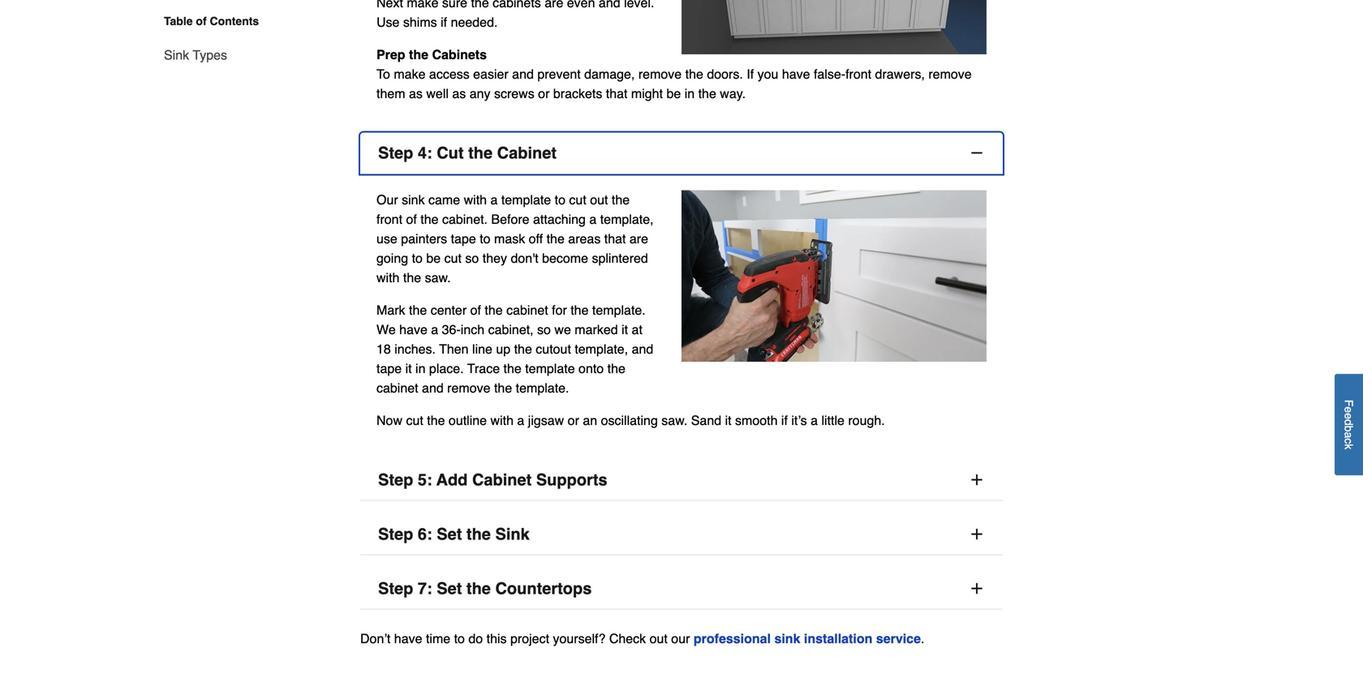 Task type: locate. For each thing, give the bounding box(es) containing it.
have up inches.
[[399, 322, 428, 337]]

sink left types
[[164, 47, 189, 62]]

saw.
[[425, 270, 451, 285], [662, 413, 688, 428]]

1 horizontal spatial sink
[[495, 525, 530, 544]]

our
[[376, 192, 398, 207]]

1 vertical spatial have
[[399, 322, 428, 337]]

1 set from the top
[[437, 525, 462, 544]]

have left time
[[394, 631, 422, 646]]

0 horizontal spatial so
[[465, 251, 479, 266]]

use
[[376, 15, 400, 30]]

0 vertical spatial saw.
[[425, 270, 451, 285]]

template, up splintered
[[600, 212, 654, 227]]

1 horizontal spatial template.
[[592, 303, 646, 318]]

4 step from the top
[[378, 579, 413, 598]]

step left 5:
[[378, 471, 413, 489]]

attaching
[[533, 212, 586, 227]]

1 vertical spatial out
[[650, 631, 668, 646]]

0 vertical spatial so
[[465, 251, 479, 266]]

are inside our sink came with a template to cut out the front of the cabinet. before attaching a template, use painters tape to mask off the areas that are going to be cut so they don't become splintered with the saw.
[[630, 231, 648, 246]]

going
[[376, 251, 408, 266]]

to
[[376, 67, 390, 82]]

false-
[[814, 67, 846, 82]]

set right '7:'
[[437, 579, 462, 598]]

the inside step 6: set the sink button
[[466, 525, 491, 544]]

that down the "damage,"
[[606, 86, 628, 101]]

them
[[376, 86, 405, 101]]

make right to
[[394, 67, 426, 82]]

1 vertical spatial template
[[525, 361, 575, 376]]

1 horizontal spatial are
[[630, 231, 648, 246]]

saw. left sand
[[662, 413, 688, 428]]

d
[[1342, 420, 1355, 426]]

7:
[[418, 579, 432, 598]]

0 vertical spatial front
[[846, 67, 872, 82]]

so left they
[[465, 251, 479, 266]]

sure
[[442, 0, 467, 10]]

to down painters
[[412, 251, 423, 266]]

step left 4: at the left of the page
[[378, 144, 413, 162]]

0 vertical spatial template
[[501, 192, 551, 207]]

1 e from the top
[[1342, 407, 1355, 413]]

the up painters
[[421, 212, 439, 227]]

outline
[[449, 413, 487, 428]]

cabinet.
[[442, 212, 488, 227]]

the right cut
[[468, 144, 493, 162]]

or inside 'prep the cabinets to make access easier and prevent damage, remove the doors. if you have false-front drawers, remove them as well as any screws or brackets that might be in the way.'
[[538, 86, 550, 101]]

be right might
[[667, 86, 681, 101]]

0 vertical spatial have
[[782, 67, 810, 82]]

1 vertical spatial make
[[394, 67, 426, 82]]

1 vertical spatial template,
[[575, 342, 628, 357]]

and
[[599, 0, 620, 10], [512, 67, 534, 82], [632, 342, 653, 357], [422, 381, 444, 396]]

be for might
[[667, 86, 681, 101]]

have right you
[[782, 67, 810, 82]]

make
[[407, 0, 439, 10], [394, 67, 426, 82]]

or left the an
[[568, 413, 579, 428]]

1 vertical spatial be
[[426, 251, 441, 266]]

table of contents element
[[144, 13, 259, 65]]

template, inside mark the center of the cabinet for the template. we have a 36-inch cabinet, so we marked it at 18 inches. then line up the cutout template, and tape it in place. trace the template onto the cabinet and remove the template.
[[575, 342, 628, 357]]

1 vertical spatial it
[[405, 361, 412, 376]]

in down inches.
[[415, 361, 426, 376]]

inch
[[461, 322, 485, 337]]

set right 6:
[[437, 525, 462, 544]]

cabinet
[[506, 303, 548, 318], [376, 381, 418, 396]]

that up splintered
[[604, 231, 626, 246]]

template up the before
[[501, 192, 551, 207]]

0 vertical spatial with
[[464, 192, 487, 207]]

of right the table
[[196, 15, 207, 28]]

sink
[[402, 192, 425, 207], [774, 631, 800, 646]]

2 vertical spatial of
[[470, 303, 481, 318]]

0 vertical spatial in
[[685, 86, 695, 101]]

of up painters
[[406, 212, 417, 227]]

1 horizontal spatial be
[[667, 86, 681, 101]]

0 vertical spatial that
[[606, 86, 628, 101]]

0 horizontal spatial cut
[[406, 413, 423, 428]]

the up splintered
[[612, 192, 630, 207]]

template. up jigsaw
[[516, 381, 569, 396]]

remove right drawers,
[[929, 67, 972, 82]]

2 e from the top
[[1342, 413, 1355, 420]]

or down prevent
[[538, 86, 550, 101]]

if down sure
[[441, 15, 447, 30]]

0 horizontal spatial template.
[[516, 381, 569, 396]]

0 horizontal spatial tape
[[376, 361, 402, 376]]

0 vertical spatial template,
[[600, 212, 654, 227]]

step
[[378, 144, 413, 162], [378, 471, 413, 489], [378, 525, 413, 544], [378, 579, 413, 598]]

place.
[[429, 361, 464, 376]]

with down going at the top
[[376, 270, 400, 285]]

2 vertical spatial with
[[491, 413, 514, 428]]

plus image inside step 6: set the sink button
[[969, 526, 985, 543]]

with right outline
[[491, 413, 514, 428]]

any
[[470, 86, 491, 101]]

it
[[622, 322, 628, 337], [405, 361, 412, 376], [725, 413, 732, 428]]

inches.
[[395, 342, 436, 357]]

0 horizontal spatial in
[[415, 361, 426, 376]]

it right sand
[[725, 413, 732, 428]]

1 vertical spatial cabinet
[[472, 471, 532, 489]]

a up the before
[[490, 192, 498, 207]]

0 horizontal spatial sink
[[164, 47, 189, 62]]

template. up at
[[592, 303, 646, 318]]

be inside 'prep the cabinets to make access easier and prevent damage, remove the doors. if you have false-front drawers, remove them as well as any screws or brackets that might be in the way.'
[[667, 86, 681, 101]]

shims
[[403, 15, 437, 30]]

saw. up center
[[425, 270, 451, 285]]

screws
[[494, 86, 535, 101]]

rough.
[[848, 413, 885, 428]]

2 as from the left
[[452, 86, 466, 101]]

of up inch on the left top
[[470, 303, 481, 318]]

c
[[1342, 438, 1355, 444]]

have inside mark the center of the cabinet for the template. we have a 36-inch cabinet, so we marked it at 18 inches. then line up the cutout template, and tape it in place. trace the template onto the cabinet and remove the template.
[[399, 322, 428, 337]]

cabinet up cabinet,
[[506, 303, 548, 318]]

the down the trace
[[494, 381, 512, 396]]

before
[[491, 212, 530, 227]]

1 vertical spatial that
[[604, 231, 626, 246]]

now
[[376, 413, 402, 428]]

cut
[[569, 192, 586, 207], [444, 251, 462, 266], [406, 413, 423, 428]]

up
[[496, 342, 511, 357]]

so inside our sink came with a template to cut out the front of the cabinet. before attaching a template, use painters tape to mask off the areas that are going to be cut so they don't become splintered with the saw.
[[465, 251, 479, 266]]

1 horizontal spatial or
[[568, 413, 579, 428]]

cabinet
[[497, 144, 557, 162], [472, 471, 532, 489]]

out left the our
[[650, 631, 668, 646]]

1 step from the top
[[378, 144, 413, 162]]

0 horizontal spatial sink
[[402, 192, 425, 207]]

0 vertical spatial plus image
[[969, 472, 985, 488]]

0 vertical spatial template.
[[592, 303, 646, 318]]

0 vertical spatial if
[[441, 15, 447, 30]]

0 horizontal spatial as
[[409, 86, 423, 101]]

1 vertical spatial of
[[406, 212, 417, 227]]

remove inside mark the center of the cabinet for the template. we have a 36-inch cabinet, so we marked it at 18 inches. then line up the cutout template, and tape it in place. trace the template onto the cabinet and remove the template.
[[447, 381, 491, 396]]

jigsaw
[[528, 413, 564, 428]]

might
[[631, 86, 663, 101]]

tape down 18
[[376, 361, 402, 376]]

1 horizontal spatial so
[[537, 322, 551, 337]]

sink inside our sink came with a template to cut out the front of the cabinet. before attaching a template, use painters tape to mask off the areas that are going to be cut so they don't become splintered with the saw.
[[402, 192, 425, 207]]

cabinets
[[493, 0, 541, 10]]

in inside mark the center of the cabinet for the template. we have a 36-inch cabinet, so we marked it at 18 inches. then line up the cutout template, and tape it in place. trace the template onto the cabinet and remove the template.
[[415, 361, 426, 376]]

of inside mark the center of the cabinet for the template. we have a 36-inch cabinet, so we marked it at 18 inches. then line up the cutout template, and tape it in place. trace the template onto the cabinet and remove the template.
[[470, 303, 481, 318]]

the up cabinet,
[[485, 303, 503, 318]]

1 horizontal spatial front
[[846, 67, 872, 82]]

types
[[193, 47, 227, 62]]

1 vertical spatial plus image
[[969, 526, 985, 543]]

we
[[555, 322, 571, 337]]

remove up might
[[638, 67, 682, 82]]

2 horizontal spatial with
[[491, 413, 514, 428]]

be inside our sink came with a template to cut out the front of the cabinet. before attaching a template, use painters tape to mask off the areas that are going to be cut so they don't become splintered with the saw.
[[426, 251, 441, 266]]

be
[[667, 86, 681, 101], [426, 251, 441, 266]]

cutout
[[536, 342, 571, 357]]

the inside next make sure the cabinets are even and level. use shims if needed.
[[471, 0, 489, 10]]

the right mark at the left top
[[409, 303, 427, 318]]

0 horizontal spatial of
[[196, 15, 207, 28]]

2 horizontal spatial of
[[470, 303, 481, 318]]

sink right the our on the top
[[402, 192, 425, 207]]

if left it's
[[781, 413, 788, 428]]

0 vertical spatial sink
[[164, 47, 189, 62]]

cut up attaching
[[569, 192, 586, 207]]

make inside 'prep the cabinets to make access easier and prevent damage, remove the doors. if you have false-front drawers, remove them as well as any screws or brackets that might be in the way.'
[[394, 67, 426, 82]]

tape
[[451, 231, 476, 246], [376, 361, 402, 376]]

the up 'do'
[[466, 579, 491, 598]]

the
[[471, 0, 489, 10], [409, 47, 428, 62], [685, 67, 703, 82], [698, 86, 716, 101], [468, 144, 493, 162], [612, 192, 630, 207], [421, 212, 439, 227], [547, 231, 565, 246], [403, 270, 421, 285], [409, 303, 427, 318], [485, 303, 503, 318], [571, 303, 589, 318], [514, 342, 532, 357], [504, 361, 522, 376], [607, 361, 626, 376], [494, 381, 512, 396], [427, 413, 445, 428], [466, 525, 491, 544], [466, 579, 491, 598]]

make up shims
[[407, 0, 439, 10]]

access
[[429, 67, 470, 82]]

cabinet up now
[[376, 381, 418, 396]]

0 vertical spatial it
[[622, 322, 628, 337]]

saw. inside our sink came with a template to cut out the front of the cabinet. before attaching a template, use painters tape to mask off the areas that are going to be cut so they don't become splintered with the saw.
[[425, 270, 451, 285]]

time
[[426, 631, 450, 646]]

a up k
[[1342, 432, 1355, 438]]

so left we
[[537, 322, 551, 337]]

2 set from the top
[[437, 579, 462, 598]]

set
[[437, 525, 462, 544], [437, 579, 462, 598]]

template inside our sink came with a template to cut out the front of the cabinet. before attaching a template, use painters tape to mask off the areas that are going to be cut so they don't become splintered with the saw.
[[501, 192, 551, 207]]

have inside 'prep the cabinets to make access easier and prevent damage, remove the doors. if you have false-front drawers, remove them as well as any screws or brackets that might be in the way.'
[[782, 67, 810, 82]]

0 horizontal spatial remove
[[447, 381, 491, 396]]

even
[[567, 0, 595, 10]]

1 horizontal spatial as
[[452, 86, 466, 101]]

1 vertical spatial in
[[415, 361, 426, 376]]

1 plus image from the top
[[969, 472, 985, 488]]

0 horizontal spatial it
[[405, 361, 412, 376]]

professional sink installation service link
[[694, 631, 921, 646]]

if
[[441, 15, 447, 30], [781, 413, 788, 428]]

1 as from the left
[[409, 86, 423, 101]]

plus image for supports
[[969, 472, 985, 488]]

painters
[[401, 231, 447, 246]]

so
[[465, 251, 479, 266], [537, 322, 551, 337]]

1 vertical spatial so
[[537, 322, 551, 337]]

1 horizontal spatial tape
[[451, 231, 476, 246]]

1 vertical spatial template.
[[516, 381, 569, 396]]

1 vertical spatial are
[[630, 231, 648, 246]]

plus image inside step 7: set the countertops button
[[969, 581, 985, 597]]

a inside mark the center of the cabinet for the template. we have a 36-inch cabinet, so we marked it at 18 inches. then line up the cutout template, and tape it in place. trace the template onto the cabinet and remove the template.
[[431, 322, 438, 337]]

1 horizontal spatial saw.
[[662, 413, 688, 428]]

are inside next make sure the cabinets are even and level. use shims if needed.
[[545, 0, 563, 10]]

plus image inside 'step 5: add cabinet supports' button
[[969, 472, 985, 488]]

in inside 'prep the cabinets to make access easier and prevent damage, remove the doors. if you have false-front drawers, remove them as well as any screws or brackets that might be in the way.'
[[685, 86, 695, 101]]

that inside our sink came with a template to cut out the front of the cabinet. before attaching a template, use painters tape to mask off the areas that are going to be cut so they don't become splintered with the saw.
[[604, 231, 626, 246]]

2 step from the top
[[378, 471, 413, 489]]

with up cabinet.
[[464, 192, 487, 207]]

that
[[606, 86, 628, 101], [604, 231, 626, 246]]

and up screws
[[512, 67, 534, 82]]

way.
[[720, 86, 746, 101]]

the inside step 7: set the countertops button
[[466, 579, 491, 598]]

1 vertical spatial with
[[376, 270, 400, 285]]

out up the areas
[[590, 192, 608, 207]]

3 step from the top
[[378, 525, 413, 544]]

1 vertical spatial sink
[[774, 631, 800, 646]]

don't
[[360, 631, 391, 646]]

0 horizontal spatial front
[[376, 212, 402, 227]]

are left even
[[545, 0, 563, 10]]

a left 36-
[[431, 322, 438, 337]]

are up splintered
[[630, 231, 648, 246]]

0 horizontal spatial be
[[426, 251, 441, 266]]

the right up in the left of the page
[[514, 342, 532, 357]]

the up "needed."
[[471, 0, 489, 10]]

out
[[590, 192, 608, 207], [650, 631, 668, 646]]

0 vertical spatial make
[[407, 0, 439, 10]]

tape down cabinet.
[[451, 231, 476, 246]]

front left drawers,
[[846, 67, 872, 82]]

it down inches.
[[405, 361, 412, 376]]

0 vertical spatial tape
[[451, 231, 476, 246]]

minus image
[[969, 145, 985, 161]]

plus image
[[969, 472, 985, 488], [969, 526, 985, 543], [969, 581, 985, 597]]

1 vertical spatial sink
[[495, 525, 530, 544]]

in right might
[[685, 86, 695, 101]]

or
[[538, 86, 550, 101], [568, 413, 579, 428]]

1 vertical spatial saw.
[[662, 413, 688, 428]]

template
[[501, 192, 551, 207], [525, 361, 575, 376]]

and right even
[[599, 0, 620, 10]]

at
[[632, 322, 643, 337]]

and down at
[[632, 342, 653, 357]]

3 plus image from the top
[[969, 581, 985, 597]]

template inside mark the center of the cabinet for the template. we have a 36-inch cabinet, so we marked it at 18 inches. then line up the cutout template, and tape it in place. trace the template onto the cabinet and remove the template.
[[525, 361, 575, 376]]

template, down marked
[[575, 342, 628, 357]]

f e e d b a c k button
[[1335, 374, 1363, 476]]

needed.
[[451, 15, 498, 30]]

cut right now
[[406, 413, 423, 428]]

0 horizontal spatial are
[[545, 0, 563, 10]]

as left the well
[[409, 86, 423, 101]]

cabinets
[[432, 47, 487, 62]]

0 horizontal spatial saw.
[[425, 270, 451, 285]]

step left '7:'
[[378, 579, 413, 598]]

front
[[846, 67, 872, 82], [376, 212, 402, 227]]

sink down step 5: add cabinet supports
[[495, 525, 530, 544]]

the right 6:
[[466, 525, 491, 544]]

remove down the trace
[[447, 381, 491, 396]]

cut down painters
[[444, 251, 462, 266]]

0 horizontal spatial cabinet
[[376, 381, 418, 396]]

step 7: set the countertops
[[378, 579, 592, 598]]

template down cutout
[[525, 361, 575, 376]]

it left at
[[622, 322, 628, 337]]

1 horizontal spatial of
[[406, 212, 417, 227]]

0 vertical spatial set
[[437, 525, 462, 544]]

2 horizontal spatial cut
[[569, 192, 586, 207]]

0 vertical spatial are
[[545, 0, 563, 10]]

0 vertical spatial out
[[590, 192, 608, 207]]

0 vertical spatial or
[[538, 86, 550, 101]]

front down the our on the top
[[376, 212, 402, 227]]

0 vertical spatial cut
[[569, 192, 586, 207]]

our sink came with a template to cut out the front of the cabinet. before attaching a template, use painters tape to mask off the areas that are going to be cut so they don't become splintered with the saw.
[[376, 192, 654, 285]]

as left any
[[452, 86, 466, 101]]

an
[[583, 413, 597, 428]]

0 horizontal spatial if
[[441, 15, 447, 30]]

be down painters
[[426, 251, 441, 266]]

k
[[1342, 444, 1355, 450]]

to
[[555, 192, 566, 207], [480, 231, 491, 246], [412, 251, 423, 266], [454, 631, 465, 646]]

1 vertical spatial tape
[[376, 361, 402, 376]]

0 horizontal spatial out
[[590, 192, 608, 207]]

2 vertical spatial it
[[725, 413, 732, 428]]

1 horizontal spatial in
[[685, 86, 695, 101]]

to left 'do'
[[454, 631, 465, 646]]

table
[[164, 15, 193, 28]]

1 horizontal spatial cut
[[444, 251, 462, 266]]

cabinet right add
[[472, 471, 532, 489]]

onto
[[579, 361, 604, 376]]

e up b
[[1342, 413, 1355, 420]]

table of contents
[[164, 15, 259, 28]]

2 plus image from the top
[[969, 526, 985, 543]]

0 vertical spatial sink
[[402, 192, 425, 207]]

sink left installation
[[774, 631, 800, 646]]

2 vertical spatial cut
[[406, 413, 423, 428]]

1 vertical spatial front
[[376, 212, 402, 227]]

2 vertical spatial plus image
[[969, 581, 985, 597]]

and inside 'prep the cabinets to make access easier and prevent damage, remove the doors. if you have false-front drawers, remove them as well as any screws or brackets that might be in the way.'
[[512, 67, 534, 82]]

service
[[876, 631, 921, 646]]

e up d
[[1342, 407, 1355, 413]]

1 vertical spatial set
[[437, 579, 462, 598]]

0 vertical spatial cabinet
[[506, 303, 548, 318]]

2 horizontal spatial remove
[[929, 67, 972, 82]]

brackets
[[553, 86, 602, 101]]

0 horizontal spatial or
[[538, 86, 550, 101]]

step left 6:
[[378, 525, 413, 544]]

cabinet,
[[488, 322, 534, 337]]

0 vertical spatial be
[[667, 86, 681, 101]]

mark
[[376, 303, 405, 318]]

cabinet down screws
[[497, 144, 557, 162]]

are
[[545, 0, 563, 10], [630, 231, 648, 246]]

1 horizontal spatial sink
[[774, 631, 800, 646]]

countertops
[[495, 579, 592, 598]]



Task type: describe. For each thing, give the bounding box(es) containing it.
step 4: cut the cabinet button
[[360, 133, 1003, 174]]

step 6: set the sink button
[[360, 514, 1003, 556]]

2 vertical spatial have
[[394, 631, 422, 646]]

to up they
[[480, 231, 491, 246]]

oscillating
[[601, 413, 658, 428]]

the right onto
[[607, 361, 626, 376]]

don't
[[511, 251, 538, 266]]

easier
[[473, 67, 509, 82]]

plus image for sink
[[969, 526, 985, 543]]

step 5: add cabinet supports button
[[360, 460, 1003, 501]]

5:
[[418, 471, 432, 489]]

they
[[483, 251, 507, 266]]

36-
[[442, 322, 461, 337]]

the right the off
[[547, 231, 565, 246]]

set for 7:
[[437, 579, 462, 598]]

b
[[1342, 426, 1355, 432]]

be for to
[[426, 251, 441, 266]]

a rendering of white kitchen cabinets with a farmhouse sink and the countertop removed. image
[[682, 0, 987, 55]]

4:
[[418, 144, 432, 162]]

smooth
[[735, 413, 778, 428]]

sand
[[691, 413, 721, 428]]

1 horizontal spatial remove
[[638, 67, 682, 82]]

prep the cabinets to make access easier and prevent damage, remove the doors. if you have false-front drawers, remove them as well as any screws or brackets that might be in the way.
[[376, 47, 972, 101]]

use
[[376, 231, 397, 246]]

now cut the outline with a jigsaw or an oscillating saw. sand it smooth if it's a little rough.
[[376, 413, 885, 428]]

little
[[822, 413, 845, 428]]

2 horizontal spatial it
[[725, 413, 732, 428]]

step for step 4: cut the cabinet
[[378, 144, 413, 162]]

don't have time to do this project yourself? check out our professional sink installation service .
[[360, 631, 925, 646]]

you
[[758, 67, 778, 82]]

and inside next make sure the cabinets are even and level. use shims if needed.
[[599, 0, 620, 10]]

the right prep at the top left
[[409, 47, 428, 62]]

1 horizontal spatial with
[[464, 192, 487, 207]]

plus image for countertops
[[969, 581, 985, 597]]

step 4: cut the cabinet
[[378, 144, 557, 162]]

template, inside our sink came with a template to cut out the front of the cabinet. before attaching a template, use painters tape to mask off the areas that are going to be cut so they don't become splintered with the saw.
[[600, 212, 654, 227]]

we
[[376, 322, 396, 337]]

center
[[431, 303, 467, 318]]

to up attaching
[[555, 192, 566, 207]]

set for 6:
[[437, 525, 462, 544]]

so inside mark the center of the cabinet for the template. we have a 36-inch cabinet, so we marked it at 18 inches. then line up the cutout template, and tape it in place. trace the template onto the cabinet and remove the template.
[[537, 322, 551, 337]]

line
[[472, 342, 492, 357]]

a inside button
[[1342, 432, 1355, 438]]

become
[[542, 251, 588, 266]]

step for step 6: set the sink
[[378, 525, 413, 544]]

sink inside button
[[495, 525, 530, 544]]

the left doors.
[[685, 67, 703, 82]]

6:
[[418, 525, 432, 544]]

sink types link
[[164, 36, 227, 65]]

0 vertical spatial cabinet
[[497, 144, 557, 162]]

next
[[376, 0, 403, 10]]

mark the center of the cabinet for the template. we have a 36-inch cabinet, so we marked it at 18 inches. then line up the cutout template, and tape it in place. trace the template onto the cabinet and remove the template.
[[376, 303, 653, 396]]

front inside our sink came with a template to cut out the front of the cabinet. before attaching a template, use painters tape to mask off the areas that are going to be cut so they don't become splintered with the saw.
[[376, 212, 402, 227]]

trace
[[467, 361, 500, 376]]

check
[[609, 631, 646, 646]]

a right it's
[[811, 413, 818, 428]]

0 vertical spatial of
[[196, 15, 207, 28]]

in for place.
[[415, 361, 426, 376]]

step 5: add cabinet supports
[[378, 471, 607, 489]]

do
[[469, 631, 483, 646]]

yourself?
[[553, 631, 606, 646]]

f e e d b a c k
[[1342, 400, 1355, 450]]

front inside 'prep the cabinets to make access easier and prevent damage, remove the doors. if you have false-front drawers, remove them as well as any screws or brackets that might be in the way.'
[[846, 67, 872, 82]]

next make sure the cabinets are even and level. use shims if needed.
[[376, 0, 654, 30]]

1 horizontal spatial it
[[622, 322, 628, 337]]

step for step 7: set the countertops
[[378, 579, 413, 598]]

came
[[428, 192, 460, 207]]

1 vertical spatial cabinet
[[376, 381, 418, 396]]

professional
[[694, 631, 771, 646]]

step 6: set the sink
[[378, 525, 530, 544]]

the inside step 4: cut the cabinet button
[[468, 144, 493, 162]]

off
[[529, 231, 543, 246]]

1 horizontal spatial cabinet
[[506, 303, 548, 318]]

a up the areas
[[589, 212, 597, 227]]

installation
[[804, 631, 873, 646]]

mask
[[494, 231, 525, 246]]

1 horizontal spatial out
[[650, 631, 668, 646]]

1 vertical spatial or
[[568, 413, 579, 428]]

if
[[747, 67, 754, 82]]

tape inside mark the center of the cabinet for the template. we have a 36-inch cabinet, so we marked it at 18 inches. then line up the cutout template, and tape it in place. trace the template onto the cabinet and remove the template.
[[376, 361, 402, 376]]

of inside our sink came with a template to cut out the front of the cabinet. before attaching a template, use painters tape to mask off the areas that are going to be cut so they don't become splintered with the saw.
[[406, 212, 417, 227]]

that inside 'prep the cabinets to make access easier and prevent damage, remove the doors. if you have false-front drawers, remove them as well as any screws or brackets that might be in the way.'
[[606, 86, 628, 101]]

the down up in the left of the page
[[504, 361, 522, 376]]

damage,
[[584, 67, 635, 82]]

sink inside table of contents element
[[164, 47, 189, 62]]

make inside next make sure the cabinets are even and level. use shims if needed.
[[407, 0, 439, 10]]

well
[[426, 86, 449, 101]]

step for step 5: add cabinet supports
[[378, 471, 413, 489]]

1 horizontal spatial if
[[781, 413, 788, 428]]

the left the way.
[[698, 86, 716, 101]]

then
[[439, 342, 469, 357]]

if inside next make sure the cabinets are even and level. use shims if needed.
[[441, 15, 447, 30]]

the down going at the top
[[403, 270, 421, 285]]

prevent
[[537, 67, 581, 82]]

cut
[[437, 144, 464, 162]]

the right for
[[571, 303, 589, 318]]

and down place.
[[422, 381, 444, 396]]

the left outline
[[427, 413, 445, 428]]

f
[[1342, 400, 1355, 407]]

in for the
[[685, 86, 695, 101]]

this
[[487, 631, 507, 646]]

1 vertical spatial cut
[[444, 251, 462, 266]]

18
[[376, 342, 391, 357]]

areas
[[568, 231, 601, 246]]

level.
[[624, 0, 654, 10]]

it's
[[791, 413, 807, 428]]

add
[[436, 471, 468, 489]]

tape inside our sink came with a template to cut out the front of the cabinet. before attaching a template, use painters tape to mask off the areas that are going to be cut so they don't become splintered with the saw.
[[451, 231, 476, 246]]

drawers,
[[875, 67, 925, 82]]

prep
[[376, 47, 405, 62]]

out inside our sink came with a template to cut out the front of the cabinet. before attaching a template, use painters tape to mask off the areas that are going to be cut so they don't become splintered with the saw.
[[590, 192, 608, 207]]

a man cutting a white sink cabinet with a craftsman jigsaw. image
[[682, 190, 987, 362]]

0 horizontal spatial with
[[376, 270, 400, 285]]

doors.
[[707, 67, 743, 82]]

our
[[671, 631, 690, 646]]

.
[[921, 631, 925, 646]]

project
[[510, 631, 549, 646]]

for
[[552, 303, 567, 318]]

a left jigsaw
[[517, 413, 524, 428]]

sink types
[[164, 47, 227, 62]]



Task type: vqa. For each thing, say whether or not it's contained in the screenshot.
first entire
no



